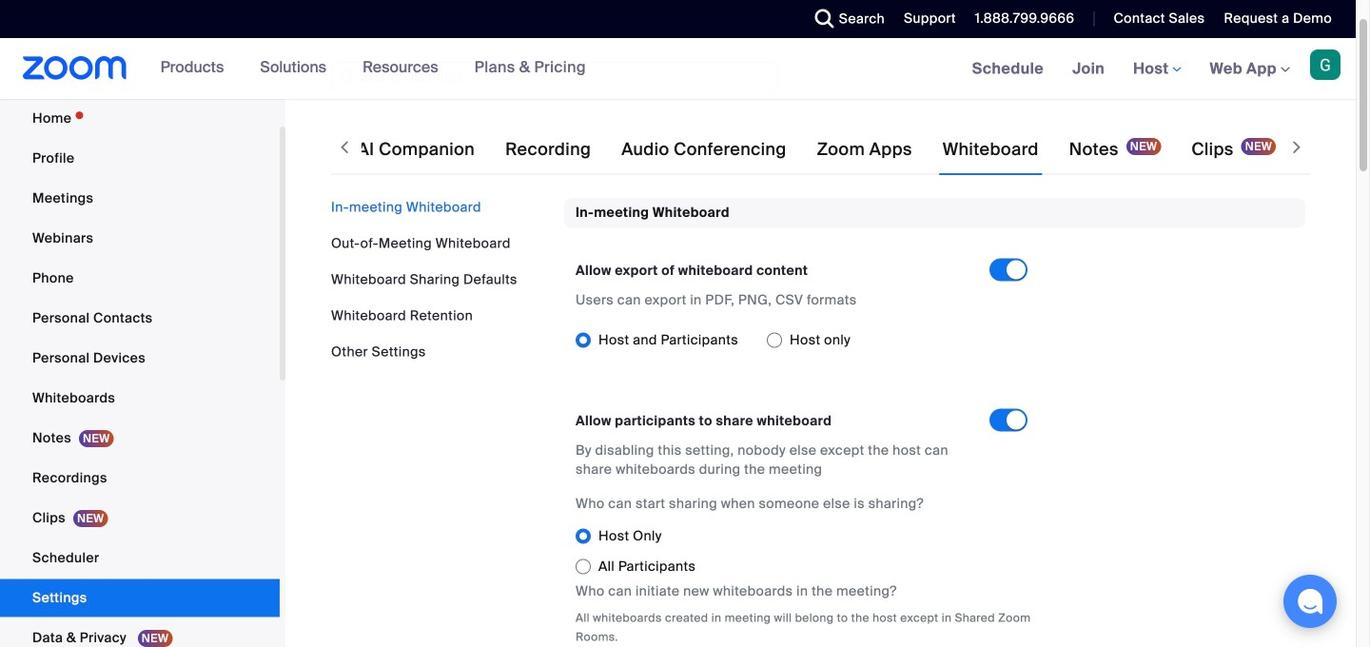 Task type: vqa. For each thing, say whether or not it's contained in the screenshot.
Share image to the top
no



Task type: locate. For each thing, give the bounding box(es) containing it.
in-meeting whiteboard element
[[564, 198, 1306, 647]]

1 vertical spatial option group
[[576, 521, 1043, 582]]

menu bar
[[331, 198, 550, 362]]

1 option group from the top
[[576, 325, 990, 355]]

banner
[[0, 38, 1356, 100]]

0 vertical spatial option group
[[576, 325, 990, 355]]

open chat image
[[1297, 588, 1324, 615]]

scroll right image
[[1288, 138, 1307, 157]]

product information navigation
[[146, 38, 601, 99]]

meetings navigation
[[958, 38, 1356, 100]]

tabs of my account settings page tab list
[[159, 123, 1281, 176]]

profile picture image
[[1311, 49, 1341, 80]]

option group
[[576, 325, 990, 355], [576, 521, 1043, 582]]



Task type: describe. For each thing, give the bounding box(es) containing it.
scroll left image
[[335, 138, 354, 157]]

personal menu menu
[[0, 99, 280, 647]]

zoom logo image
[[23, 56, 127, 80]]

2 option group from the top
[[576, 521, 1043, 582]]

Search Settings text field
[[331, 62, 779, 92]]



